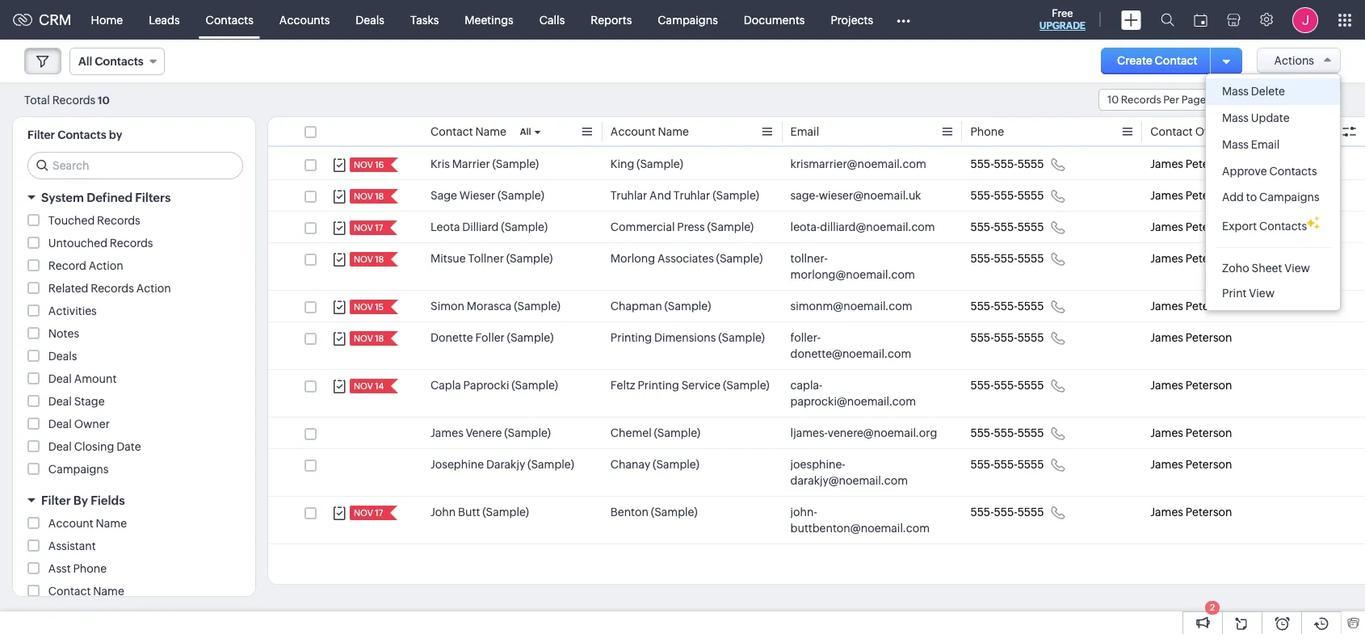Task type: vqa. For each thing, say whether or not it's contained in the screenshot.
Calls
yes



Task type: locate. For each thing, give the bounding box(es) containing it.
(sample) up and
[[637, 158, 683, 170]]

capla- paprocki@noemail.com
[[791, 379, 916, 408]]

0 horizontal spatial account
[[48, 517, 93, 530]]

0 vertical spatial view
[[1285, 262, 1310, 275]]

3 peterson from the top
[[1186, 221, 1232, 233]]

morasca
[[467, 300, 512, 313]]

donette
[[431, 331, 473, 344]]

3 18 from the top
[[375, 334, 384, 343]]

4 nov from the top
[[354, 254, 373, 264]]

(sample) inside mitsue tollner (sample) link
[[506, 252, 553, 265]]

john
[[431, 506, 456, 519]]

17 left "john"
[[375, 508, 383, 518]]

10 right -
[[1265, 93, 1277, 106]]

contacts for approve contacts
[[1270, 165, 1317, 178]]

18 up 15
[[375, 254, 384, 264]]

(sample) right dimensions
[[718, 331, 765, 344]]

mass delete link
[[1206, 78, 1340, 105]]

1 vertical spatial 17
[[375, 508, 383, 518]]

(sample) right press
[[707, 221, 754, 233]]

leota dilliard (sample)
[[431, 221, 548, 233]]

1 vertical spatial phone
[[73, 562, 107, 575]]

simon morasca (sample) link
[[431, 298, 561, 314]]

0 horizontal spatial account name
[[48, 517, 127, 530]]

(sample) inside chapman (sample) link
[[665, 300, 711, 313]]

deals left "tasks" link
[[356, 13, 384, 26]]

8 5555 from the top
[[1018, 427, 1044, 439]]

9 5555 from the top
[[1018, 458, 1044, 471]]

3 555-555-5555 from the top
[[971, 221, 1044, 233]]

records down record action
[[91, 282, 134, 295]]

3 nov 18 link from the top
[[350, 331, 386, 346]]

8 james peterson from the top
[[1151, 427, 1232, 439]]

10 down the "create"
[[1108, 94, 1119, 106]]

2 vertical spatial nov 18 link
[[350, 331, 386, 346]]

10 peterson from the top
[[1186, 506, 1232, 519]]

All Contacts field
[[69, 48, 165, 75]]

nov inside nov 14 link
[[354, 381, 373, 391]]

email up krismarrier@noemail.com
[[791, 125, 819, 138]]

2 james peterson from the top
[[1151, 189, 1232, 202]]

owner for deal owner
[[74, 418, 110, 431]]

king (sample)
[[611, 158, 683, 170]]

1 truhlar from the left
[[611, 189, 647, 202]]

3 james peterson from the top
[[1151, 221, 1232, 233]]

calls
[[539, 13, 565, 26]]

15
[[375, 302, 384, 312]]

0 vertical spatial all
[[78, 55, 92, 68]]

0 vertical spatial nov 17 link
[[350, 221, 385, 235]]

1 nov 17 from the top
[[354, 223, 383, 233]]

(sample) up commercial press (sample) link
[[713, 189, 759, 202]]

account name down "filter by fields"
[[48, 517, 127, 530]]

(sample) up printing dimensions (sample) link
[[665, 300, 711, 313]]

0 vertical spatial deals
[[356, 13, 384, 26]]

name up king (sample)
[[658, 125, 689, 138]]

mass for mass delete
[[1222, 85, 1249, 98]]

campaigns down closing
[[48, 463, 109, 476]]

contacts right leads link
[[206, 13, 254, 26]]

8 555-555-5555 from the top
[[971, 427, 1044, 439]]

contact owner
[[1151, 125, 1231, 138]]

records left per
[[1121, 94, 1161, 106]]

7 5555 from the top
[[1018, 379, 1044, 392]]

(sample) right foller
[[507, 331, 554, 344]]

9 peterson from the top
[[1186, 458, 1232, 471]]

records for 10
[[1121, 94, 1161, 106]]

contact up per
[[1155, 54, 1198, 67]]

0 horizontal spatial 10
[[98, 94, 110, 106]]

nov 18 link down nov 15 link
[[350, 331, 386, 346]]

3 5555 from the top
[[1018, 221, 1044, 233]]

james for buttbenton@noemail.com
[[1151, 506, 1183, 519]]

2 peterson from the top
[[1186, 189, 1232, 202]]

records for touched
[[97, 214, 140, 227]]

mass up approve
[[1222, 138, 1249, 151]]

1 peterson from the top
[[1186, 158, 1232, 170]]

view down zoho sheet view
[[1249, 287, 1275, 300]]

records inside field
[[1121, 94, 1161, 106]]

10 inside total records 10
[[98, 94, 110, 106]]

all up the 'kris marrier (sample)'
[[520, 127, 531, 137]]

4 peterson from the top
[[1186, 252, 1232, 265]]

printing down chapman at the top of the page
[[611, 331, 652, 344]]

nov 18 up nov 15
[[354, 254, 384, 264]]

1 - 10
[[1251, 93, 1277, 106]]

projects link
[[818, 0, 886, 39]]

contacts down add to campaigns
[[1259, 220, 1307, 233]]

james for paprocki@noemail.com
[[1151, 379, 1183, 392]]

2 vertical spatial 18
[[375, 334, 384, 343]]

4 5555 from the top
[[1018, 252, 1044, 265]]

1 nov 17 link from the top
[[350, 221, 385, 235]]

nov 18 link
[[350, 189, 386, 204], [350, 252, 386, 267], [350, 331, 386, 346]]

(sample) inside the john butt (sample) link
[[482, 506, 529, 519]]

18 for mitsue
[[375, 254, 384, 264]]

filter left by
[[41, 494, 71, 507]]

records up filter contacts by
[[52, 93, 96, 106]]

(sample) up 'chanay (sample)' link
[[654, 427, 701, 439]]

(sample) right paprocki
[[512, 379, 558, 392]]

mass left 1
[[1222, 85, 1249, 98]]

campaigns down approve contacts link
[[1260, 191, 1320, 204]]

nov for leota dilliard (sample)
[[354, 223, 373, 233]]

tollner
[[468, 252, 504, 265]]

0 vertical spatial account
[[611, 125, 656, 138]]

records for related
[[91, 282, 134, 295]]

deal closing date
[[48, 440, 141, 453]]

4 james peterson from the top
[[1151, 252, 1232, 265]]

1 vertical spatial filter
[[41, 494, 71, 507]]

printing dimensions (sample) link
[[611, 330, 765, 346]]

18 down 15
[[375, 334, 384, 343]]

17 for leota
[[375, 223, 383, 233]]

crm link
[[13, 11, 72, 28]]

nov 17 left "john"
[[354, 508, 383, 518]]

3 mass from the top
[[1222, 138, 1249, 151]]

0 horizontal spatial action
[[89, 259, 123, 272]]

deal down deal stage
[[48, 418, 72, 431]]

0 vertical spatial owner
[[1195, 125, 1231, 138]]

1 horizontal spatial account
[[611, 125, 656, 138]]

5 5555 from the top
[[1018, 300, 1044, 313]]

2 nov 17 from the top
[[354, 508, 383, 518]]

reports link
[[578, 0, 645, 39]]

(sample)
[[492, 158, 539, 170], [637, 158, 683, 170], [498, 189, 544, 202], [713, 189, 759, 202], [501, 221, 548, 233], [707, 221, 754, 233], [506, 252, 553, 265], [716, 252, 763, 265], [514, 300, 561, 313], [665, 300, 711, 313], [507, 331, 554, 344], [718, 331, 765, 344], [512, 379, 558, 392], [723, 379, 770, 392], [504, 427, 551, 439], [654, 427, 701, 439], [528, 458, 574, 471], [653, 458, 699, 471], [482, 506, 529, 519], [651, 506, 698, 519]]

commercial press (sample) link
[[611, 219, 754, 235]]

555-555-5555 for john- buttbenton@noemail.com
[[971, 506, 1044, 519]]

1 horizontal spatial deals
[[356, 13, 384, 26]]

1 vertical spatial account
[[48, 517, 93, 530]]

filter inside filter by fields dropdown button
[[41, 494, 71, 507]]

0 horizontal spatial contact name
[[48, 585, 124, 598]]

morlong associates (sample) link
[[611, 250, 763, 267]]

7 peterson from the top
[[1186, 379, 1232, 392]]

all up total records 10
[[78, 55, 92, 68]]

nov 17 link for john
[[350, 506, 385, 520]]

3 nov 18 from the top
[[354, 334, 384, 343]]

benton (sample)
[[611, 506, 698, 519]]

5 555-555-5555 from the top
[[971, 300, 1044, 313]]

0 vertical spatial 17
[[375, 223, 383, 233]]

nov 18 link up nov 15 link
[[350, 252, 386, 267]]

darakjy@noemail.com
[[791, 474, 908, 487]]

nov 18 link for donette
[[350, 331, 386, 346]]

1 5555 from the top
[[1018, 158, 1044, 170]]

555-555-5555 for krismarrier@noemail.com
[[971, 158, 1044, 170]]

foller- donette@noemail.com
[[791, 331, 912, 360]]

contacts left by
[[58, 128, 106, 141]]

(sample) right the butt
[[482, 506, 529, 519]]

james peterson for darakjy@noemail.com
[[1151, 458, 1232, 471]]

1 nov 18 link from the top
[[350, 189, 386, 204]]

deal left stage
[[48, 395, 72, 408]]

contacts for all contacts
[[95, 55, 144, 68]]

related records action
[[48, 282, 171, 295]]

touched
[[48, 214, 95, 227]]

action up related records action
[[89, 259, 123, 272]]

1 horizontal spatial all
[[520, 127, 531, 137]]

1 vertical spatial nov 17 link
[[350, 506, 385, 520]]

sage-wieser@noemail.uk
[[791, 189, 921, 202]]

row group
[[268, 149, 1365, 545]]

james for donette@noemail.com
[[1151, 331, 1183, 344]]

10 up by
[[98, 94, 110, 106]]

truhlar
[[611, 189, 647, 202], [674, 189, 710, 202]]

555-555-5555 for joesphine- darakjy@noemail.com
[[971, 458, 1044, 471]]

press
[[677, 221, 705, 233]]

deals
[[356, 13, 384, 26], [48, 350, 77, 363]]

2 5555 from the top
[[1018, 189, 1044, 202]]

donette@noemail.com
[[791, 347, 912, 360]]

2 18 from the top
[[375, 254, 384, 264]]

(sample) down chemel (sample)
[[653, 458, 699, 471]]

approve contacts link
[[1206, 158, 1340, 185]]

1 horizontal spatial 10
[[1108, 94, 1119, 106]]

1 vertical spatial mass
[[1222, 111, 1249, 124]]

peterson for venere@noemail.org
[[1186, 427, 1232, 439]]

1 nov 18 from the top
[[354, 191, 384, 201]]

contacts down mass email link
[[1270, 165, 1317, 178]]

deal down deal owner in the left of the page
[[48, 440, 72, 453]]

6 nov from the top
[[354, 334, 373, 343]]

marrier
[[452, 158, 490, 170]]

2 nov from the top
[[354, 191, 373, 201]]

asst
[[48, 562, 71, 575]]

untouched
[[48, 237, 107, 250]]

all for all contacts
[[78, 55, 92, 68]]

contact name up marrier
[[431, 125, 506, 138]]

10 james peterson from the top
[[1151, 506, 1232, 519]]

0 vertical spatial account name
[[611, 125, 689, 138]]

(sample) right wieser
[[498, 189, 544, 202]]

foller-
[[791, 331, 821, 344]]

nov 18 down nov 16
[[354, 191, 384, 201]]

(sample) right morasca
[[514, 300, 561, 313]]

5 nov from the top
[[354, 302, 373, 312]]

peterson for morlong@noemail.com
[[1186, 252, 1232, 265]]

commercial
[[611, 221, 675, 233]]

10 555-555-5555 from the top
[[971, 506, 1044, 519]]

10 5555 from the top
[[1018, 506, 1044, 519]]

1 18 from the top
[[375, 191, 384, 201]]

peterson for donette@noemail.com
[[1186, 331, 1232, 344]]

deal up deal stage
[[48, 372, 72, 385]]

6 peterson from the top
[[1186, 331, 1232, 344]]

kris marrier (sample) link
[[431, 156, 539, 172]]

0 vertical spatial nov 18
[[354, 191, 384, 201]]

1 horizontal spatial truhlar
[[674, 189, 710, 202]]

home
[[91, 13, 123, 26]]

nov for simon morasca (sample)
[[354, 302, 373, 312]]

(sample) inside 'feltz printing service (sample)' link
[[723, 379, 770, 392]]

mass for mass email
[[1222, 138, 1249, 151]]

actions
[[1274, 54, 1314, 67]]

5555 for foller- donette@noemail.com
[[1018, 331, 1044, 344]]

truhlar left and
[[611, 189, 647, 202]]

filter for filter contacts by
[[27, 128, 55, 141]]

9 555-555-5555 from the top
[[971, 458, 1044, 471]]

tasks
[[410, 13, 439, 26]]

1 mass from the top
[[1222, 85, 1249, 98]]

7 555-555-5555 from the top
[[971, 379, 1044, 392]]

2 truhlar from the left
[[674, 189, 710, 202]]

nov for kris marrier (sample)
[[354, 160, 373, 170]]

deals down notes at the left of the page
[[48, 350, 77, 363]]

capla paprocki (sample)
[[431, 379, 558, 392]]

(sample) up sage wieser (sample) link
[[492, 158, 539, 170]]

1 horizontal spatial action
[[136, 282, 171, 295]]

email up approve contacts
[[1251, 138, 1280, 151]]

(sample) up darakjy
[[504, 427, 551, 439]]

8 peterson from the top
[[1186, 427, 1232, 439]]

nov inside nov 16 link
[[354, 160, 373, 170]]

2 vertical spatial mass
[[1222, 138, 1249, 151]]

to
[[1246, 191, 1257, 204]]

chapman (sample)
[[611, 300, 711, 313]]

2 nov 18 from the top
[[354, 254, 384, 264]]

mass for mass update
[[1222, 111, 1249, 124]]

3 deal from the top
[[48, 418, 72, 431]]

nov for sage wieser (sample)
[[354, 191, 373, 201]]

7 james peterson from the top
[[1151, 379, 1232, 392]]

records for untouched
[[110, 237, 153, 250]]

0 vertical spatial 18
[[375, 191, 384, 201]]

leota
[[431, 221, 460, 233]]

2 horizontal spatial 10
[[1265, 93, 1277, 106]]

contact name down asst phone
[[48, 585, 124, 598]]

approve contacts
[[1222, 165, 1317, 178]]

(sample) inside commercial press (sample) link
[[707, 221, 754, 233]]

mass up mass email
[[1222, 111, 1249, 124]]

1 vertical spatial contact name
[[48, 585, 124, 598]]

10 for 1 - 10
[[1265, 93, 1277, 106]]

profile image
[[1293, 7, 1318, 33]]

5555 for john- buttbenton@noemail.com
[[1018, 506, 1044, 519]]

18
[[375, 191, 384, 201], [375, 254, 384, 264], [375, 334, 384, 343]]

campaigns right reports link
[[658, 13, 718, 26]]

owner up closing
[[74, 418, 110, 431]]

james for wieser@noemail.uk
[[1151, 189, 1183, 202]]

nov inside nov 15 link
[[354, 302, 373, 312]]

0 horizontal spatial truhlar
[[611, 189, 647, 202]]

(sample) right the service
[[723, 379, 770, 392]]

zoho
[[1222, 262, 1250, 275]]

export
[[1222, 220, 1257, 233]]

contact
[[1155, 54, 1198, 67], [431, 125, 473, 138], [1151, 125, 1193, 138], [48, 585, 91, 598]]

0 horizontal spatial all
[[78, 55, 92, 68]]

0 horizontal spatial deals
[[48, 350, 77, 363]]

james peterson
[[1151, 158, 1232, 170], [1151, 189, 1232, 202], [1151, 221, 1232, 233], [1151, 252, 1232, 265], [1151, 300, 1232, 313], [1151, 331, 1232, 344], [1151, 379, 1232, 392], [1151, 427, 1232, 439], [1151, 458, 1232, 471], [1151, 506, 1232, 519]]

2 nov 18 link from the top
[[350, 252, 386, 267]]

5555 for ljames-venere@noemail.org
[[1018, 427, 1044, 439]]

(sample) right darakjy
[[528, 458, 574, 471]]

john- buttbenton@noemail.com link
[[791, 504, 938, 536]]

reports
[[591, 13, 632, 26]]

7 nov from the top
[[354, 381, 373, 391]]

filters
[[135, 191, 171, 204]]

system
[[41, 191, 84, 204]]

navigation
[[1285, 88, 1341, 111]]

filter down total
[[27, 128, 55, 141]]

row group containing kris marrier (sample)
[[268, 149, 1365, 545]]

name up the 'kris marrier (sample)'
[[475, 125, 506, 138]]

view right the sheet
[[1285, 262, 1310, 275]]

contacts down home
[[95, 55, 144, 68]]

create menu element
[[1112, 0, 1151, 39]]

king
[[611, 158, 634, 170]]

1 vertical spatial view
[[1249, 287, 1275, 300]]

6 5555 from the top
[[1018, 331, 1044, 344]]

deal for deal amount
[[48, 372, 72, 385]]

nov 17 link
[[350, 221, 385, 235], [350, 506, 385, 520]]

4 555-555-5555 from the top
[[971, 252, 1044, 265]]

1 horizontal spatial email
[[1251, 138, 1280, 151]]

meetings link
[[452, 0, 527, 39]]

all inside all contacts field
[[78, 55, 92, 68]]

james peterson for wieser@noemail.uk
[[1151, 189, 1232, 202]]

simonm@noemail.com link
[[791, 298, 913, 314]]

calendar image
[[1194, 13, 1208, 26]]

printing
[[611, 331, 652, 344], [638, 379, 679, 392]]

1 vertical spatial 18
[[375, 254, 384, 264]]

account name up king (sample) link at the top of the page
[[611, 125, 689, 138]]

records down touched records
[[110, 237, 153, 250]]

555-555-5555 for simonm@noemail.com
[[971, 300, 1044, 313]]

capla- paprocki@noemail.com link
[[791, 377, 938, 410]]

1 vertical spatial owner
[[74, 418, 110, 431]]

555-555-5555 for ljames-venere@noemail.org
[[971, 427, 1044, 439]]

6 james peterson from the top
[[1151, 331, 1232, 344]]

1 horizontal spatial account name
[[611, 125, 689, 138]]

1 555-555-5555 from the top
[[971, 158, 1044, 170]]

(sample) inside james venere (sample) link
[[504, 427, 551, 439]]

17 down 16
[[375, 223, 383, 233]]

filter for filter by fields
[[41, 494, 71, 507]]

1 vertical spatial campaigns
[[1260, 191, 1320, 204]]

contact inside the create contact button
[[1155, 54, 1198, 67]]

1 vertical spatial nov 18
[[354, 254, 384, 264]]

0 horizontal spatial view
[[1249, 287, 1275, 300]]

nov 18 for mitsue tollner (sample)
[[354, 254, 384, 264]]

(sample) right dilliard
[[501, 221, 548, 233]]

ljames-venere@noemail.org link
[[791, 425, 937, 441]]

nov 17 down nov 16
[[354, 223, 383, 233]]

printing right feltz
[[638, 379, 679, 392]]

2 17 from the top
[[375, 508, 383, 518]]

leota-
[[791, 221, 820, 233]]

james for dilliard@noemail.com
[[1151, 221, 1183, 233]]

account up king
[[611, 125, 656, 138]]

records for total
[[52, 93, 96, 106]]

dimensions
[[654, 331, 716, 344]]

2 vertical spatial nov 18
[[354, 334, 384, 343]]

nov 18 down nov 15
[[354, 334, 384, 343]]

nov 17 link for leota
[[350, 221, 385, 235]]

truhlar up press
[[674, 189, 710, 202]]

2 mass from the top
[[1222, 111, 1249, 124]]

1 horizontal spatial owner
[[1195, 125, 1231, 138]]

paprocki
[[463, 379, 509, 392]]

james peterson for buttbenton@noemail.com
[[1151, 506, 1232, 519]]

0 vertical spatial campaigns
[[658, 13, 718, 26]]

1 nov from the top
[[354, 160, 373, 170]]

3 nov from the top
[[354, 223, 373, 233]]

1 vertical spatial nov 17
[[354, 508, 383, 518]]

(sample) right associates
[[716, 252, 763, 265]]

0 vertical spatial contact name
[[431, 125, 506, 138]]

nov 17 link left "john"
[[350, 506, 385, 520]]

0 horizontal spatial owner
[[74, 418, 110, 431]]

peterson for dilliard@noemail.com
[[1186, 221, 1232, 233]]

view
[[1285, 262, 1310, 275], [1249, 287, 1275, 300]]

555-555-5555 for leota-dilliard@noemail.com
[[971, 221, 1044, 233]]

(sample) inside "donette foller (sample)" link
[[507, 331, 554, 344]]

system defined filters
[[41, 191, 171, 204]]

18 down 16
[[375, 191, 384, 201]]

deal stage
[[48, 395, 105, 408]]

tollner- morlong@noemail.com
[[791, 252, 915, 281]]

(sample) right tollner
[[506, 252, 553, 265]]

nov 17 link down nov 16 link
[[350, 221, 385, 235]]

profile element
[[1283, 0, 1328, 39]]

record
[[48, 259, 86, 272]]

nov 18 link down nov 16 link
[[350, 189, 386, 204]]

0 vertical spatial filter
[[27, 128, 55, 141]]

(sample) inside capla paprocki (sample) link
[[512, 379, 558, 392]]

0 vertical spatial action
[[89, 259, 123, 272]]

feltz printing service (sample)
[[611, 379, 770, 392]]

1 horizontal spatial campaigns
[[658, 13, 718, 26]]

1 deal from the top
[[48, 372, 72, 385]]

account
[[611, 125, 656, 138], [48, 517, 93, 530]]

0 vertical spatial mass
[[1222, 85, 1249, 98]]

contacts inside field
[[95, 55, 144, 68]]

asst phone
[[48, 562, 107, 575]]

peterson
[[1186, 158, 1232, 170], [1186, 189, 1232, 202], [1186, 221, 1232, 233], [1186, 252, 1232, 265], [1186, 300, 1232, 313], [1186, 331, 1232, 344], [1186, 379, 1232, 392], [1186, 427, 1232, 439], [1186, 458, 1232, 471], [1186, 506, 1232, 519]]

all for all
[[520, 127, 531, 137]]

0 vertical spatial nov 18 link
[[350, 189, 386, 204]]

17 for john
[[375, 508, 383, 518]]

owner down page
[[1195, 125, 1231, 138]]

4 deal from the top
[[48, 440, 72, 453]]

filter by fields button
[[13, 486, 255, 515]]

2 deal from the top
[[48, 395, 72, 408]]

1 horizontal spatial phone
[[971, 125, 1004, 138]]

1 17 from the top
[[375, 223, 383, 233]]

name
[[475, 125, 506, 138], [658, 125, 689, 138], [96, 517, 127, 530], [93, 585, 124, 598]]

james peterson for paprocki@noemail.com
[[1151, 379, 1232, 392]]

9 james peterson from the top
[[1151, 458, 1232, 471]]

james for darakjy@noemail.com
[[1151, 458, 1183, 471]]

1 vertical spatial all
[[520, 127, 531, 137]]

account up assistant
[[48, 517, 93, 530]]

2 horizontal spatial campaigns
[[1260, 191, 1320, 204]]

records down defined
[[97, 214, 140, 227]]

0 horizontal spatial campaigns
[[48, 463, 109, 476]]

action down untouched records
[[136, 282, 171, 295]]

8 nov from the top
[[354, 508, 373, 518]]

2 nov 17 link from the top
[[350, 506, 385, 520]]

2 555-555-5555 from the top
[[971, 189, 1044, 202]]

1 vertical spatial nov 18 link
[[350, 252, 386, 267]]

6 555-555-5555 from the top
[[971, 331, 1044, 344]]

morlong
[[611, 252, 655, 265]]

buttbenton@noemail.com
[[791, 522, 930, 535]]

0 vertical spatial nov 17
[[354, 223, 383, 233]]

1 james peterson from the top
[[1151, 158, 1232, 170]]

action
[[89, 259, 123, 272], [136, 282, 171, 295]]

peterson for darakjy@noemail.com
[[1186, 458, 1232, 471]]

(sample) right benton in the left bottom of the page
[[651, 506, 698, 519]]



Task type: describe. For each thing, give the bounding box(es) containing it.
(sample) inside printing dimensions (sample) link
[[718, 331, 765, 344]]

ljames-venere@noemail.org
[[791, 427, 937, 439]]

john-
[[791, 506, 817, 519]]

morlong@noemail.com
[[791, 268, 915, 281]]

wieser@noemail.uk
[[819, 189, 921, 202]]

projects
[[831, 13, 873, 26]]

james peterson for morlong@noemail.com
[[1151, 252, 1232, 265]]

deal for deal closing date
[[48, 440, 72, 453]]

(sample) inside sage wieser (sample) link
[[498, 189, 544, 202]]

nov 16 link
[[350, 158, 386, 172]]

sage wieser (sample)
[[431, 189, 544, 202]]

nov for john butt (sample)
[[354, 508, 373, 518]]

0 horizontal spatial email
[[791, 125, 819, 138]]

all contacts
[[78, 55, 144, 68]]

5 james peterson from the top
[[1151, 300, 1232, 313]]

name down 'fields'
[[96, 517, 127, 530]]

10 Records Per Page field
[[1099, 89, 1227, 111]]

add
[[1222, 191, 1244, 204]]

peterson for buttbenton@noemail.com
[[1186, 506, 1232, 519]]

feltz
[[611, 379, 635, 392]]

5555 for tollner- morlong@noemail.com
[[1018, 252, 1044, 265]]

create
[[1117, 54, 1153, 67]]

0 vertical spatial phone
[[971, 125, 1004, 138]]

leota dilliard (sample) link
[[431, 219, 548, 235]]

contact down asst phone
[[48, 585, 91, 598]]

john- buttbenton@noemail.com
[[791, 506, 930, 535]]

capla paprocki (sample) link
[[431, 377, 558, 393]]

(sample) inside kris marrier (sample) link
[[492, 158, 539, 170]]

(sample) inside chemel (sample) link
[[654, 427, 701, 439]]

1 vertical spatial printing
[[638, 379, 679, 392]]

home link
[[78, 0, 136, 39]]

nov 17 for leota dilliard (sample)
[[354, 223, 383, 233]]

king (sample) link
[[611, 156, 683, 172]]

and
[[650, 189, 671, 202]]

555-555-5555 for capla- paprocki@noemail.com
[[971, 379, 1044, 392]]

accounts
[[279, 13, 330, 26]]

leads
[[149, 13, 180, 26]]

james peterson for venere@noemail.org
[[1151, 427, 1232, 439]]

filter by fields
[[41, 494, 125, 507]]

krismarrier@noemail.com
[[791, 158, 927, 170]]

name down asst phone
[[93, 585, 124, 598]]

date
[[117, 440, 141, 453]]

5555 for simonm@noemail.com
[[1018, 300, 1044, 313]]

leads link
[[136, 0, 193, 39]]

defined
[[87, 191, 133, 204]]

add to campaigns
[[1222, 191, 1320, 204]]

printing dimensions (sample)
[[611, 331, 765, 344]]

(sample) inside josephine darakjy (sample) link
[[528, 458, 574, 471]]

chemel (sample) link
[[611, 425, 701, 441]]

record action
[[48, 259, 123, 272]]

nov 18 for sage wieser (sample)
[[354, 191, 384, 201]]

5555 for capla- paprocki@noemail.com
[[1018, 379, 1044, 392]]

contacts for filter contacts by
[[58, 128, 106, 141]]

1 horizontal spatial view
[[1285, 262, 1310, 275]]

0 horizontal spatial phone
[[73, 562, 107, 575]]

peterson for paprocki@noemail.com
[[1186, 379, 1232, 392]]

chapman (sample) link
[[611, 298, 711, 314]]

deal for deal owner
[[48, 418, 72, 431]]

18 for sage
[[375, 191, 384, 201]]

joesphine-
[[791, 458, 846, 471]]

amount
[[74, 372, 117, 385]]

page
[[1182, 94, 1206, 106]]

deal for deal stage
[[48, 395, 72, 408]]

capla
[[431, 379, 461, 392]]

filter contacts by
[[27, 128, 122, 141]]

simon
[[431, 300, 465, 313]]

(sample) inside simon morasca (sample) link
[[514, 300, 561, 313]]

nov for donette foller (sample)
[[354, 334, 373, 343]]

benton (sample) link
[[611, 504, 698, 520]]

(sample) inside morlong associates (sample) "link"
[[716, 252, 763, 265]]

nov 18 link for mitsue
[[350, 252, 386, 267]]

wieser
[[460, 189, 495, 202]]

print view
[[1222, 287, 1275, 300]]

benton
[[611, 506, 649, 519]]

total
[[24, 93, 50, 106]]

(sample) inside leota dilliard (sample) link
[[501, 221, 548, 233]]

create contact
[[1117, 54, 1198, 67]]

contact down per
[[1151, 125, 1193, 138]]

chanay (sample) link
[[611, 456, 699, 473]]

mitsue tollner (sample)
[[431, 252, 553, 265]]

nov for capla paprocki (sample)
[[354, 381, 373, 391]]

(sample) inside 'chanay (sample)' link
[[653, 458, 699, 471]]

(sample) inside benton (sample) link
[[651, 506, 698, 519]]

feltz printing service (sample) link
[[611, 377, 770, 393]]

1 vertical spatial deals
[[48, 350, 77, 363]]

5 peterson from the top
[[1186, 300, 1232, 313]]

sage wieser (sample) link
[[431, 187, 544, 204]]

tasks link
[[397, 0, 452, 39]]

sheet
[[1252, 262, 1282, 275]]

contacts for export contacts
[[1259, 220, 1307, 233]]

owner for contact owner
[[1195, 125, 1231, 138]]

deal amount
[[48, 372, 117, 385]]

fields
[[91, 494, 125, 507]]

contacts inside "link"
[[206, 13, 254, 26]]

james peterson for donette@noemail.com
[[1151, 331, 1232, 344]]

chanay (sample)
[[611, 458, 699, 471]]

nov 15 link
[[350, 300, 385, 314]]

-
[[1258, 93, 1262, 106]]

2 vertical spatial campaigns
[[48, 463, 109, 476]]

contact up the kris
[[431, 125, 473, 138]]

nov 14 link
[[350, 379, 386, 393]]

james for morlong@noemail.com
[[1151, 252, 1183, 265]]

555-555-5555 for sage-wieser@noemail.uk
[[971, 189, 1044, 202]]

5555 for krismarrier@noemail.com
[[1018, 158, 1044, 170]]

5555 for joesphine- darakjy@noemail.com
[[1018, 458, 1044, 471]]

peterson for wieser@noemail.uk
[[1186, 189, 1232, 202]]

morlong associates (sample)
[[611, 252, 763, 265]]

foller- donette@noemail.com link
[[791, 330, 938, 362]]

(sample) inside truhlar and truhlar (sample) link
[[713, 189, 759, 202]]

nov 18 for donette foller (sample)
[[354, 334, 384, 343]]

mitsue tollner (sample) link
[[431, 250, 553, 267]]

nov for mitsue tollner (sample)
[[354, 254, 373, 264]]

nov 17 for john butt (sample)
[[354, 508, 383, 518]]

10 inside field
[[1108, 94, 1119, 106]]

james peterson for dilliard@noemail.com
[[1151, 221, 1232, 233]]

nov 18 link for sage
[[350, 189, 386, 204]]

search element
[[1151, 0, 1184, 40]]

0 vertical spatial printing
[[611, 331, 652, 344]]

(sample) inside king (sample) link
[[637, 158, 683, 170]]

mass update link
[[1206, 105, 1340, 132]]

venere@noemail.org
[[828, 427, 937, 439]]

assistant
[[48, 540, 96, 553]]

5555 for sage-wieser@noemail.uk
[[1018, 189, 1044, 202]]

krismarrier@noemail.com link
[[791, 156, 927, 172]]

create contact button
[[1101, 48, 1214, 74]]

josephine
[[431, 458, 484, 471]]

chapman
[[611, 300, 662, 313]]

touched records
[[48, 214, 140, 227]]

leota-dilliard@noemail.com
[[791, 221, 935, 233]]

1 vertical spatial account name
[[48, 517, 127, 530]]

mass delete
[[1222, 85, 1285, 98]]

10 for total records 10
[[98, 94, 110, 106]]

sage
[[431, 189, 457, 202]]

1 vertical spatial action
[[136, 282, 171, 295]]

documents
[[744, 13, 805, 26]]

sage-
[[791, 189, 819, 202]]

555-555-5555 for tollner- morlong@noemail.com
[[971, 252, 1044, 265]]

tollner-
[[791, 252, 828, 265]]

service
[[682, 379, 721, 392]]

leota-dilliard@noemail.com link
[[791, 219, 935, 235]]

mass email link
[[1206, 132, 1340, 158]]

1 horizontal spatial contact name
[[431, 125, 506, 138]]

mass email
[[1222, 138, 1280, 151]]

Search text field
[[28, 153, 242, 179]]

email inside mass email link
[[1251, 138, 1280, 151]]

18 for donette
[[375, 334, 384, 343]]

5555 for leota-dilliard@noemail.com
[[1018, 221, 1044, 233]]

chemel
[[611, 427, 652, 439]]

simon morasca (sample)
[[431, 300, 561, 313]]

joesphine- darakjy@noemail.com
[[791, 458, 908, 487]]

Other Modules field
[[886, 7, 921, 33]]

search image
[[1161, 13, 1175, 27]]

555-555-5555 for foller- donette@noemail.com
[[971, 331, 1044, 344]]

create menu image
[[1121, 10, 1142, 29]]

james for venere@noemail.org
[[1151, 427, 1183, 439]]

venere
[[466, 427, 502, 439]]

16
[[375, 160, 384, 170]]



